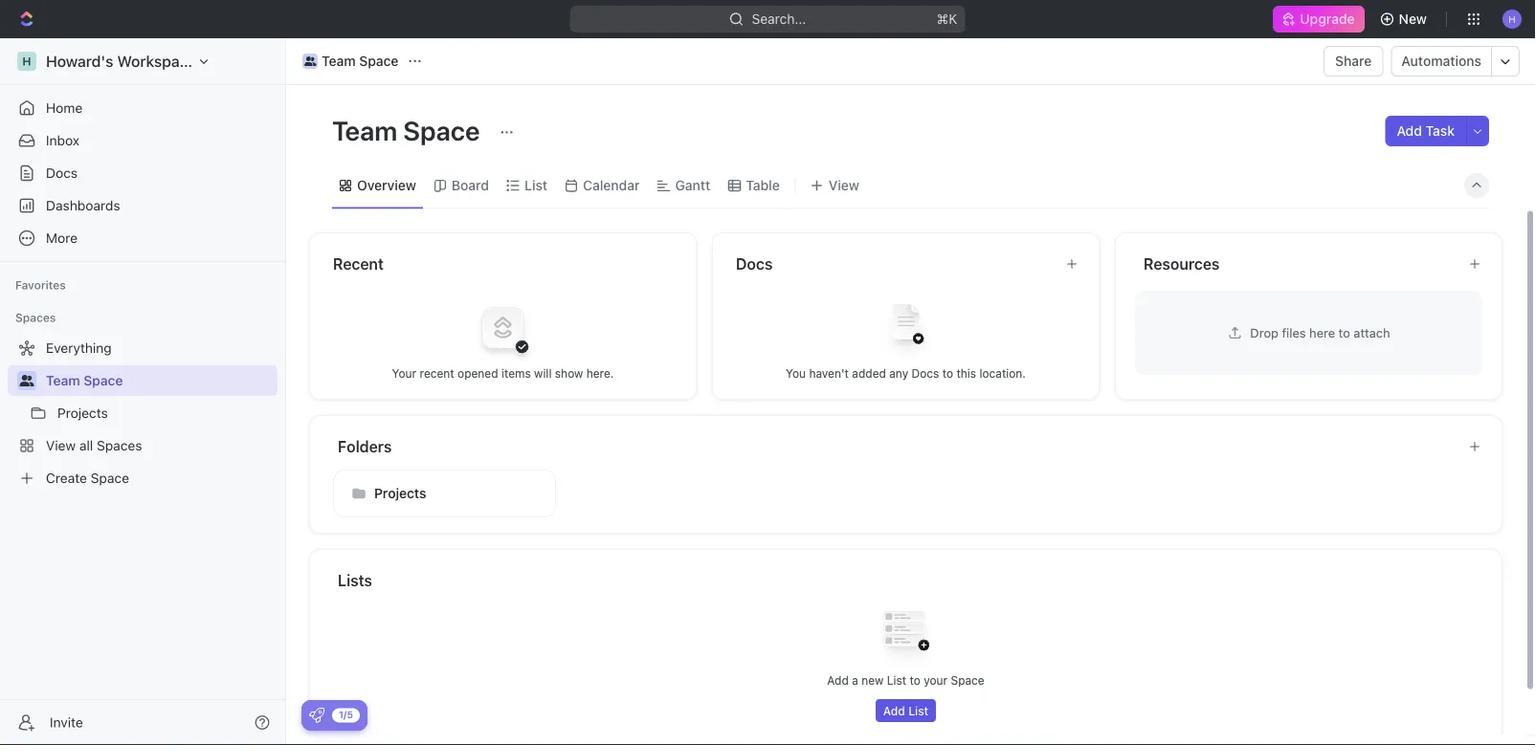 Task type: describe. For each thing, give the bounding box(es) containing it.
0 vertical spatial to
[[1339, 326, 1351, 340]]

0 horizontal spatial team space link
[[46, 366, 274, 396]]

this
[[957, 367, 977, 380]]

h inside dropdown button
[[1509, 13, 1517, 24]]

view button
[[804, 163, 866, 208]]

⌘k
[[937, 11, 958, 27]]

view all spaces
[[46, 438, 142, 454]]

view for view
[[829, 178, 860, 193]]

team space inside tree
[[46, 373, 123, 389]]

0 vertical spatial team space
[[322, 53, 399, 69]]

add for add task
[[1398, 123, 1423, 139]]

user group image
[[304, 56, 316, 66]]

your
[[392, 367, 417, 380]]

1 vertical spatial team space
[[332, 114, 486, 146]]

drop
[[1251, 326, 1279, 340]]

1 vertical spatial list
[[887, 674, 907, 687]]

view all spaces link
[[8, 431, 274, 462]]

view button
[[804, 172, 866, 199]]

space right your
[[951, 674, 985, 687]]

location.
[[980, 367, 1026, 380]]

howard's workspace, , element
[[17, 52, 36, 71]]

opened
[[458, 367, 498, 380]]

invite
[[50, 715, 83, 731]]

add task button
[[1386, 116, 1467, 147]]

resources button
[[1143, 252, 1454, 275]]

new button
[[1373, 4, 1439, 34]]

new
[[1400, 11, 1428, 27]]

projects inside tree
[[57, 406, 108, 421]]

space down view all spaces
[[91, 471, 129, 486]]

team inside sidebar navigation
[[46, 373, 80, 389]]

howard's
[[46, 52, 113, 70]]

favorites button
[[8, 274, 74, 297]]

howard's workspace
[[46, 52, 197, 70]]

tree inside sidebar navigation
[[8, 333, 278, 494]]

new
[[862, 674, 884, 687]]

you haven't added any docs to this location.
[[786, 367, 1026, 380]]

no most used docs image
[[868, 289, 945, 366]]

recent
[[420, 367, 455, 380]]

add list
[[884, 704, 929, 718]]

dashboards
[[46, 198, 120, 214]]

space up the board link
[[403, 114, 480, 146]]

more
[[46, 230, 78, 246]]

lists
[[338, 572, 372, 590]]

h button
[[1498, 4, 1528, 34]]

haven't
[[810, 367, 849, 380]]

lists button
[[337, 569, 1480, 592]]

a
[[852, 674, 859, 687]]

create
[[46, 471, 87, 486]]

inbox link
[[8, 125, 278, 156]]

onboarding checklist button element
[[309, 709, 325, 724]]

added
[[853, 367, 887, 380]]

add a new list to your space
[[828, 674, 985, 687]]

files
[[1283, 326, 1307, 340]]

will
[[534, 367, 552, 380]]

board
[[452, 178, 489, 193]]

1 horizontal spatial team space link
[[298, 50, 404, 73]]

calendar link
[[579, 172, 640, 199]]

you
[[786, 367, 806, 380]]

sidebar navigation
[[0, 38, 290, 746]]

spaces inside view all spaces link
[[97, 438, 142, 454]]



Task type: locate. For each thing, give the bounding box(es) containing it.
items
[[502, 367, 531, 380]]

space down everything
[[84, 373, 123, 389]]

projects up all
[[57, 406, 108, 421]]

0 horizontal spatial list
[[525, 178, 548, 193]]

more button
[[8, 223, 278, 254]]

drop files here to attach
[[1251, 326, 1391, 340]]

1 vertical spatial h
[[22, 55, 31, 68]]

show
[[555, 367, 583, 380]]

1/5
[[339, 710, 353, 721]]

view left all
[[46, 438, 76, 454]]

no recent items image
[[465, 289, 542, 366]]

list right board
[[525, 178, 548, 193]]

h
[[1509, 13, 1517, 24], [22, 55, 31, 68]]

recent
[[333, 255, 384, 273]]

0 horizontal spatial spaces
[[15, 311, 56, 325]]

2 horizontal spatial add
[[1398, 123, 1423, 139]]

list right new
[[887, 674, 907, 687]]

view right table
[[829, 178, 860, 193]]

folders
[[338, 438, 392, 456]]

gantt
[[676, 178, 711, 193]]

table link
[[742, 172, 780, 199]]

projects link
[[57, 398, 274, 429]]

0 vertical spatial projects
[[57, 406, 108, 421]]

board link
[[448, 172, 489, 199]]

favorites
[[15, 279, 66, 292]]

search...
[[752, 11, 807, 27]]

1 vertical spatial spaces
[[97, 438, 142, 454]]

view inside tree
[[46, 438, 76, 454]]

2 horizontal spatial list
[[909, 704, 929, 718]]

upgrade link
[[1274, 6, 1365, 33]]

add for add a new list to your space
[[828, 674, 849, 687]]

tree containing everything
[[8, 333, 278, 494]]

user group image
[[20, 375, 34, 387]]

list down add a new list to your space
[[909, 704, 929, 718]]

2 vertical spatial list
[[909, 704, 929, 718]]

to left 'this'
[[943, 367, 954, 380]]

0 horizontal spatial view
[[46, 438, 76, 454]]

team
[[322, 53, 356, 69], [332, 114, 398, 146], [46, 373, 80, 389]]

1 vertical spatial add
[[828, 674, 849, 687]]

0 vertical spatial spaces
[[15, 311, 56, 325]]

2 vertical spatial team
[[46, 373, 80, 389]]

1 horizontal spatial list
[[887, 674, 907, 687]]

0 vertical spatial add
[[1398, 123, 1423, 139]]

spaces
[[15, 311, 56, 325], [97, 438, 142, 454]]

automations
[[1402, 53, 1482, 69]]

list link
[[521, 172, 548, 199]]

team right user group icon
[[322, 53, 356, 69]]

here
[[1310, 326, 1336, 340]]

1 horizontal spatial projects
[[374, 486, 427, 501]]

list inside 'add list' button
[[909, 704, 929, 718]]

0 horizontal spatial h
[[22, 55, 31, 68]]

home link
[[8, 93, 278, 124]]

add left a
[[828, 674, 849, 687]]

view
[[829, 178, 860, 193], [46, 438, 76, 454]]

projects down folders on the bottom of the page
[[374, 486, 427, 501]]

here.
[[587, 367, 614, 380]]

your
[[924, 674, 948, 687]]

1 vertical spatial view
[[46, 438, 76, 454]]

1 horizontal spatial spaces
[[97, 438, 142, 454]]

projects inside button
[[374, 486, 427, 501]]

0 horizontal spatial projects
[[57, 406, 108, 421]]

list inside list link
[[525, 178, 548, 193]]

attach
[[1354, 326, 1391, 340]]

team space link
[[298, 50, 404, 73], [46, 366, 274, 396]]

view inside button
[[829, 178, 860, 193]]

0 vertical spatial team space link
[[298, 50, 404, 73]]

1 vertical spatial team
[[332, 114, 398, 146]]

all
[[79, 438, 93, 454]]

1 vertical spatial team space link
[[46, 366, 274, 396]]

1 horizontal spatial view
[[829, 178, 860, 193]]

team space right user group icon
[[322, 53, 399, 69]]

onboarding checklist button image
[[309, 709, 325, 724]]

share button
[[1324, 46, 1384, 77]]

everything
[[46, 340, 112, 356]]

to right here
[[1339, 326, 1351, 340]]

upgrade
[[1301, 11, 1356, 27]]

space right user group icon
[[359, 53, 399, 69]]

0 vertical spatial h
[[1509, 13, 1517, 24]]

home
[[46, 100, 83, 116]]

2 vertical spatial to
[[910, 674, 921, 687]]

2 vertical spatial team space
[[46, 373, 123, 389]]

0 horizontal spatial to
[[910, 674, 921, 687]]

dashboards link
[[8, 191, 278, 221]]

2 horizontal spatial docs
[[912, 367, 940, 380]]

0 vertical spatial docs
[[46, 165, 78, 181]]

table
[[746, 178, 780, 193]]

add down add a new list to your space
[[884, 704, 906, 718]]

1 vertical spatial to
[[943, 367, 954, 380]]

projects
[[57, 406, 108, 421], [374, 486, 427, 501]]

task
[[1426, 123, 1456, 139]]

1 horizontal spatial h
[[1509, 13, 1517, 24]]

2 vertical spatial docs
[[912, 367, 940, 380]]

1 vertical spatial docs
[[736, 255, 773, 273]]

create space link
[[8, 463, 274, 494]]

everything link
[[8, 333, 274, 364]]

1 horizontal spatial add
[[884, 704, 906, 718]]

team space down everything
[[46, 373, 123, 389]]

docs down table link
[[736, 255, 773, 273]]

add list button
[[876, 700, 937, 723]]

docs inside sidebar navigation
[[46, 165, 78, 181]]

add left task
[[1398, 123, 1423, 139]]

workspace
[[117, 52, 197, 70]]

overview link
[[353, 172, 416, 199]]

view for view all spaces
[[46, 438, 76, 454]]

resources
[[1144, 255, 1220, 273]]

add task
[[1398, 123, 1456, 139]]

0 horizontal spatial docs
[[46, 165, 78, 181]]

h inside sidebar navigation
[[22, 55, 31, 68]]

2 horizontal spatial to
[[1339, 326, 1351, 340]]

folders button
[[337, 435, 1454, 458]]

1 horizontal spatial docs
[[736, 255, 773, 273]]

share
[[1336, 53, 1373, 69]]

inbox
[[46, 133, 80, 148]]

space
[[359, 53, 399, 69], [403, 114, 480, 146], [84, 373, 123, 389], [91, 471, 129, 486], [951, 674, 985, 687]]

gantt link
[[672, 172, 711, 199]]

automations button
[[1393, 47, 1492, 76]]

tree
[[8, 333, 278, 494]]

spaces down favorites button
[[15, 311, 56, 325]]

list
[[525, 178, 548, 193], [887, 674, 907, 687], [909, 704, 929, 718]]

to
[[1339, 326, 1351, 340], [943, 367, 954, 380], [910, 674, 921, 687]]

0 vertical spatial team
[[322, 53, 356, 69]]

add for add list
[[884, 704, 906, 718]]

projects button
[[333, 470, 556, 518]]

to left your
[[910, 674, 921, 687]]

any
[[890, 367, 909, 380]]

docs link
[[8, 158, 278, 189]]

docs down inbox
[[46, 165, 78, 181]]

calendar
[[583, 178, 640, 193]]

1 horizontal spatial to
[[943, 367, 954, 380]]

your recent opened items will show here.
[[392, 367, 614, 380]]

overview
[[357, 178, 416, 193]]

team space up overview
[[332, 114, 486, 146]]

docs
[[46, 165, 78, 181], [736, 255, 773, 273], [912, 367, 940, 380]]

no lists icon. image
[[868, 596, 945, 673]]

docs right any
[[912, 367, 940, 380]]

team space
[[322, 53, 399, 69], [332, 114, 486, 146], [46, 373, 123, 389]]

team up overview link
[[332, 114, 398, 146]]

spaces right all
[[97, 438, 142, 454]]

0 vertical spatial list
[[525, 178, 548, 193]]

1 vertical spatial projects
[[374, 486, 427, 501]]

0 vertical spatial view
[[829, 178, 860, 193]]

team down everything
[[46, 373, 80, 389]]

0 horizontal spatial add
[[828, 674, 849, 687]]

2 vertical spatial add
[[884, 704, 906, 718]]

add
[[1398, 123, 1423, 139], [828, 674, 849, 687], [884, 704, 906, 718]]

create space
[[46, 471, 129, 486]]



Task type: vqa. For each thing, say whether or not it's contained in the screenshot.
Team Space link
yes



